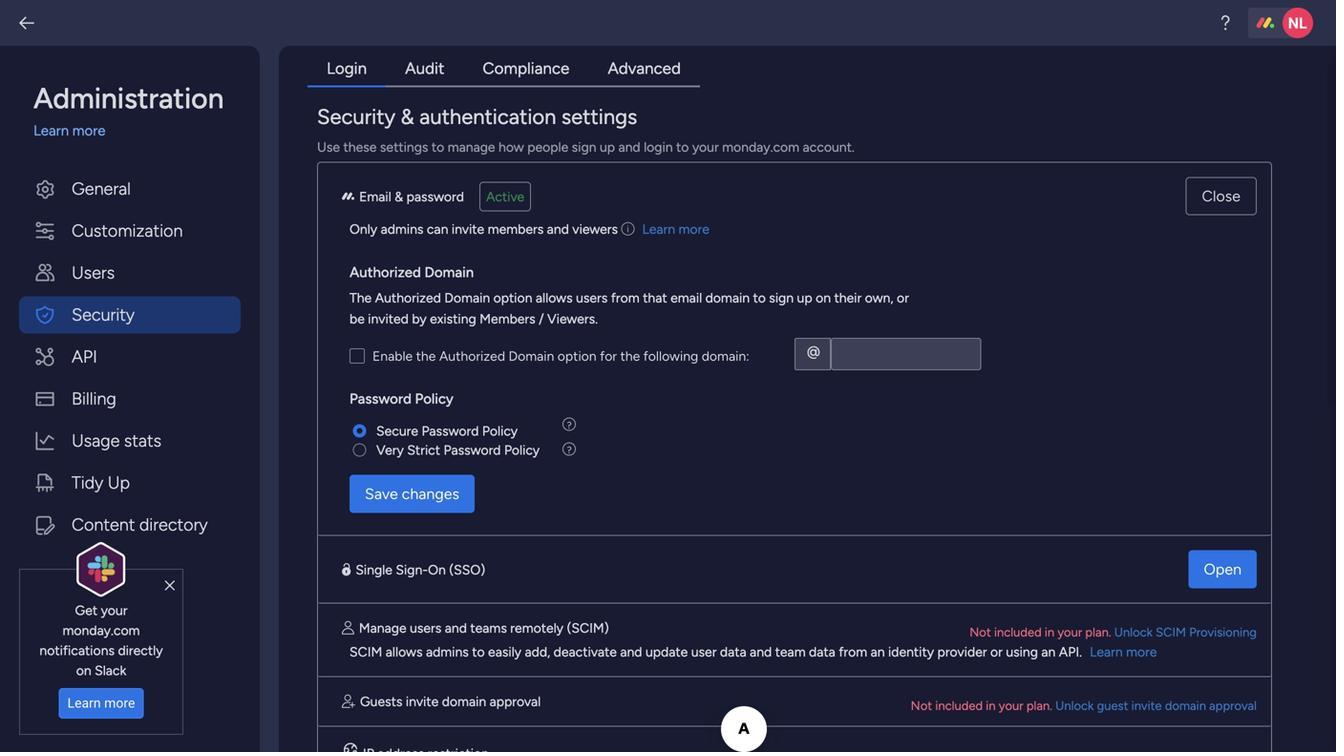 Task type: vqa. For each thing, say whether or not it's contained in the screenshot.
topmost caret down icon
no



Task type: describe. For each thing, give the bounding box(es) containing it.
to down manage users and teams remotely (scim) at the left
[[472, 644, 485, 661]]

active
[[486, 189, 525, 205]]

unlock for guests invite domain approval
[[1056, 699, 1094, 714]]

content directory
[[72, 515, 208, 535]]

billing button
[[19, 381, 241, 418]]

enable the authorized domain option for the following domain:
[[373, 348, 750, 364]]

authorized domain the authorized domain option allows users from that email domain to sign up on their own, or be invited by existing members / viewers.
[[350, 264, 909, 327]]

and left viewers
[[547, 221, 569, 237]]

general button
[[19, 171, 241, 208]]

api button
[[19, 339, 241, 376]]

only
[[350, 221, 377, 237]]

manage
[[448, 139, 495, 155]]

deactivate
[[554, 644, 617, 661]]

0 vertical spatial policy
[[415, 391, 454, 408]]

be
[[350, 311, 365, 327]]

directory
[[139, 515, 208, 535]]

content
[[72, 515, 135, 535]]

invited
[[368, 311, 409, 327]]

learn more inside button
[[67, 696, 135, 712]]

@
[[807, 343, 820, 360]]

and left 'update'
[[620, 644, 642, 661]]

get
[[75, 603, 98, 619]]

usage stats
[[72, 431, 161, 451]]

or for allows
[[991, 644, 1003, 661]]

(sso)
[[449, 562, 485, 578]]

dapulse profile image
[[342, 622, 354, 636]]

that
[[643, 290, 667, 306]]

monday icon image
[[342, 190, 354, 204]]

1 horizontal spatial option
[[558, 348, 597, 364]]

account.
[[803, 139, 855, 155]]

user
[[691, 644, 717, 661]]

stats
[[124, 431, 161, 451]]

2 vertical spatial authorized
[[439, 348, 505, 364]]

general
[[72, 179, 131, 199]]

enable
[[373, 348, 413, 364]]

users button
[[19, 255, 241, 292]]

single sign-on (sso)
[[356, 562, 485, 578]]

their
[[834, 290, 862, 306]]

very strict password policy
[[376, 442, 540, 458]]

login link
[[308, 52, 386, 87]]

help image
[[1216, 13, 1235, 32]]

sign-
[[396, 562, 428, 578]]

advanced
[[608, 59, 681, 78]]

unlock scim provisioning link
[[1115, 625, 1257, 640]]

in for manage users and teams remotely (scim)
[[1045, 625, 1055, 640]]

viewers.
[[547, 311, 598, 327]]

and left team
[[750, 644, 772, 661]]

1 vertical spatial policy
[[482, 423, 518, 439]]

from inside authorized domain the authorized domain option allows users from that email domain to sign up on their own, or be invited by existing members / viewers.
[[611, 290, 640, 306]]

or for domain
[[897, 290, 909, 306]]

monday.com inside get your monday.com notifications directly on slack
[[63, 623, 140, 639]]

scim allows admins to easily add, deactivate and update user data and team data from an identity provider or using an api. learn more
[[350, 644, 1157, 661]]

your down using
[[999, 699, 1024, 714]]

compliance link
[[464, 52, 589, 87]]

0 horizontal spatial admins
[[381, 221, 424, 237]]

guests invite domain approval
[[360, 694, 541, 710]]

0 horizontal spatial users
[[410, 620, 442, 637]]

1 horizontal spatial admins
[[426, 644, 469, 661]]

1 horizontal spatial scim
[[1156, 625, 1186, 640]]

1 horizontal spatial approval
[[1209, 699, 1257, 714]]

unlock for manage users and teams remotely (scim)
[[1115, 625, 1153, 640]]

0 vertical spatial settings
[[562, 104, 637, 129]]

1 horizontal spatial invite
[[452, 221, 484, 237]]

v2 surface invite image
[[342, 695, 355, 709]]

tidy
[[72, 473, 103, 493]]

team
[[775, 644, 806, 661]]

& for security
[[401, 104, 414, 129]]

noah lott image
[[1283, 8, 1313, 38]]

not included in your plan. unlock guest invite domain approval
[[911, 699, 1257, 714]]

open
[[1204, 561, 1242, 579]]

1 vertical spatial allows
[[386, 644, 423, 661]]

members
[[480, 311, 536, 327]]

manage users and teams remotely (scim)
[[359, 620, 609, 637]]

add,
[[525, 644, 550, 661]]

tidy up button
[[19, 465, 241, 502]]

only admins can invite members and viewers
[[350, 221, 618, 237]]

advanced link
[[589, 52, 700, 87]]

strict
[[407, 442, 440, 458]]

provider
[[938, 644, 987, 661]]

open button
[[1189, 551, 1257, 589]]

guests
[[360, 694, 403, 710]]

api.
[[1059, 644, 1082, 661]]

up inside authorized domain the authorized domain option allows users from that email domain to sign up on their own, or be invited by existing members / viewers.
[[797, 290, 813, 306]]

allows inside authorized domain the authorized domain option allows users from that email domain to sign up on their own, or be invited by existing members / viewers.
[[536, 290, 573, 306]]

audit link
[[386, 52, 464, 87]]

/
[[539, 311, 544, 327]]

learn down not included in your plan. unlock scim provisioning at the right bottom
[[1090, 644, 1123, 661]]

authentication
[[419, 104, 556, 129]]

secure password policy
[[376, 423, 518, 439]]

1 vertical spatial password
[[422, 423, 479, 439]]

1 the from the left
[[416, 348, 436, 364]]

learn inside button
[[67, 696, 101, 712]]

2 ? from the top
[[567, 445, 572, 456]]

to inside authorized domain the authorized domain option allows users from that email domain to sign up on their own, or be invited by existing members / viewers.
[[753, 290, 766, 306]]

2 vertical spatial domain
[[509, 348, 554, 364]]

back to workspace image
[[17, 13, 36, 32]]

provisioning
[[1189, 625, 1257, 640]]

login
[[327, 59, 367, 78]]

api
[[72, 347, 97, 367]]

save changes
[[365, 485, 459, 503]]

up
[[108, 473, 130, 493]]

your up api.
[[1058, 625, 1082, 640]]

security & authentication settings use these settings to manage how people sign up and login to your monday.com account.
[[317, 104, 855, 155]]

own,
[[865, 290, 894, 306]]

billing
[[72, 389, 116, 409]]

tidy up
[[72, 473, 130, 493]]

learn more button
[[59, 689, 144, 719]]

1 ? from the top
[[567, 420, 572, 431]]

2 horizontal spatial domain
[[1165, 699, 1206, 714]]

(scim)
[[567, 620, 609, 637]]

0 vertical spatial authorized
[[350, 264, 421, 281]]

content directory button
[[19, 507, 241, 544]]

administration
[[33, 81, 224, 116]]

viewers
[[572, 221, 618, 237]]

and inside security & authentication settings use these settings to manage how people sign up and login to your monday.com account.
[[618, 139, 641, 155]]

2 vertical spatial policy
[[504, 442, 540, 458]]

login
[[644, 139, 673, 155]]

more inside the learn more button
[[104, 696, 135, 712]]

using
[[1006, 644, 1038, 661]]

& for email
[[395, 189, 403, 205]]

changes
[[402, 485, 459, 503]]

1 vertical spatial authorized
[[375, 290, 441, 306]]

users
[[72, 263, 115, 283]]

password
[[407, 189, 464, 205]]



Task type: locate. For each thing, give the bounding box(es) containing it.
unlock left guest
[[1056, 699, 1094, 714]]

option inside authorized domain the authorized domain option allows users from that email domain to sign up on their own, or be invited by existing members / viewers.
[[493, 290, 532, 306]]

included up using
[[994, 625, 1042, 640]]

on
[[428, 562, 446, 578]]

0 vertical spatial allows
[[536, 290, 573, 306]]

on left their at right
[[816, 290, 831, 306]]

1 horizontal spatial on
[[816, 290, 831, 306]]

existing
[[430, 311, 476, 327]]

sign right people
[[572, 139, 597, 155]]

not for guests invite domain approval
[[911, 699, 932, 714]]

your inside security & authentication settings use these settings to manage how people sign up and login to your monday.com account.
[[692, 139, 719, 155]]

your right get
[[101, 603, 127, 619]]

scim left the provisioning on the right of the page
[[1156, 625, 1186, 640]]

monday.com
[[722, 139, 800, 155], [63, 623, 140, 639]]

and
[[618, 139, 641, 155], [547, 221, 569, 237], [445, 620, 467, 637], [620, 644, 642, 661], [750, 644, 772, 661]]

1 horizontal spatial an
[[1042, 644, 1056, 661]]

0 horizontal spatial plan.
[[1027, 699, 1053, 714]]

security inside button
[[72, 305, 135, 325]]

1 vertical spatial sign
[[769, 290, 794, 306]]

0 vertical spatial password
[[350, 391, 412, 408]]

domain right guest
[[1165, 699, 1206, 714]]

learn inside administration learn more
[[33, 122, 69, 139]]

domain:
[[702, 348, 750, 364]]

usage stats button
[[19, 423, 241, 460]]

0 horizontal spatial sign
[[572, 139, 597, 155]]

close button
[[1186, 177, 1257, 215]]

members
[[488, 221, 544, 237]]

on inside get your monday.com notifications directly on slack
[[76, 663, 91, 679]]

2 data from the left
[[809, 644, 836, 661]]

or right own,
[[897, 290, 909, 306]]

1 vertical spatial from
[[839, 644, 867, 661]]

unlock
[[1115, 625, 1153, 640], [1056, 699, 1094, 714]]

audit
[[405, 59, 445, 78]]

to left manage
[[432, 139, 444, 155]]

from left that
[[611, 290, 640, 306]]

on
[[816, 290, 831, 306], [76, 663, 91, 679]]

0 horizontal spatial invite
[[406, 694, 439, 710]]

domain inside authorized domain the authorized domain option allows users from that email domain to sign up on their own, or be invited by existing members / viewers.
[[706, 290, 750, 306]]

2 vertical spatial learn more link
[[1090, 644, 1157, 661]]

learn more link for scim
[[1090, 644, 1157, 661]]

1 horizontal spatial or
[[991, 644, 1003, 661]]

up
[[600, 139, 615, 155], [797, 290, 813, 306]]

0 vertical spatial ?
[[567, 420, 572, 431]]

more inside administration learn more
[[72, 122, 106, 139]]

up inside security & authentication settings use these settings to manage how people sign up and login to your monday.com account.
[[600, 139, 615, 155]]

slack
[[95, 663, 126, 679]]

the
[[350, 290, 372, 306]]

your right login
[[692, 139, 719, 155]]

security
[[317, 104, 396, 129], [72, 305, 135, 325]]

1 data from the left
[[720, 644, 747, 661]]

1 horizontal spatial plan.
[[1086, 625, 1111, 640]]

1 horizontal spatial in
[[1045, 625, 1055, 640]]

approval down easily
[[490, 694, 541, 710]]

0 vertical spatial sign
[[572, 139, 597, 155]]

these
[[343, 139, 377, 155]]

customization
[[72, 221, 183, 241]]

security for security
[[72, 305, 135, 325]]

& right the 'email'
[[395, 189, 403, 205]]

compliance
[[483, 59, 570, 78]]

0 vertical spatial in
[[1045, 625, 1055, 640]]

1 vertical spatial on
[[76, 663, 91, 679]]

security up the 'these'
[[317, 104, 396, 129]]

email & password
[[359, 189, 464, 205]]

domain down manage users and teams remotely (scim) at the left
[[442, 694, 486, 710]]

1 vertical spatial ?
[[567, 445, 572, 456]]

0 vertical spatial learn more link
[[33, 120, 241, 142]]

invite right guests
[[406, 694, 439, 710]]

domain
[[425, 264, 474, 281], [444, 290, 490, 306], [509, 348, 554, 364]]

to right email
[[753, 290, 766, 306]]

learn more link down administration
[[33, 120, 241, 142]]

administration learn more
[[33, 81, 224, 139]]

not included in your plan. unlock scim provisioning
[[970, 625, 1257, 640]]

allows
[[536, 290, 573, 306], [386, 644, 423, 661]]

0 horizontal spatial in
[[986, 699, 996, 714]]

on down 'notifications'
[[76, 663, 91, 679]]

domain right email
[[706, 290, 750, 306]]

sign inside authorized domain the authorized domain option allows users from that email domain to sign up on their own, or be invited by existing members / viewers.
[[769, 290, 794, 306]]

more
[[72, 122, 106, 139], [679, 221, 710, 237], [1126, 644, 1157, 661], [104, 696, 135, 712]]

the right enable
[[416, 348, 436, 364]]

dapulse x slim image
[[165, 578, 175, 595]]

the
[[416, 348, 436, 364], [620, 348, 640, 364]]

0 horizontal spatial the
[[416, 348, 436, 364]]

1 horizontal spatial domain
[[706, 290, 750, 306]]

included
[[994, 625, 1042, 640], [935, 699, 983, 714]]

up left login
[[600, 139, 615, 155]]

use
[[317, 139, 340, 155]]

can
[[427, 221, 448, 237]]

policy up secure password policy
[[415, 391, 454, 408]]

an left identity
[[871, 644, 885, 661]]

0 vertical spatial up
[[600, 139, 615, 155]]

password up secure
[[350, 391, 412, 408]]

more down not included in your plan. unlock scim provisioning at the right bottom
[[1126, 644, 1157, 661]]

plan. for guests invite domain approval
[[1027, 699, 1053, 714]]

2 horizontal spatial invite
[[1132, 699, 1162, 714]]

from left identity
[[839, 644, 867, 661]]

plan. up guest
[[1086, 625, 1111, 640]]

learn more link right v2 info image
[[642, 221, 710, 237]]

security for security & authentication settings use these settings to manage how people sign up and login to your monday.com account.
[[317, 104, 396, 129]]

0 vertical spatial unlock
[[1115, 625, 1153, 640]]

included down provider
[[935, 699, 983, 714]]

1 vertical spatial &
[[395, 189, 403, 205]]

by
[[412, 311, 427, 327]]

0 vertical spatial from
[[611, 290, 640, 306]]

data
[[720, 644, 747, 661], [809, 644, 836, 661]]

included for guests invite domain approval
[[935, 699, 983, 714]]

learn right v2 info image
[[642, 221, 675, 237]]

in down provider
[[986, 699, 996, 714]]

admins down email & password
[[381, 221, 424, 237]]

plan. down using
[[1027, 699, 1053, 714]]

users right manage
[[410, 620, 442, 637]]

settings
[[562, 104, 637, 129], [380, 139, 428, 155]]

1 vertical spatial admins
[[426, 644, 469, 661]]

0 vertical spatial on
[[816, 290, 831, 306]]

1 horizontal spatial sign
[[769, 290, 794, 306]]

usage
[[72, 431, 120, 451]]

or inside authorized domain the authorized domain option allows users from that email domain to sign up on their own, or be invited by existing members / viewers.
[[897, 290, 909, 306]]

0 vertical spatial or
[[897, 290, 909, 306]]

1 vertical spatial or
[[991, 644, 1003, 661]]

invite right guest
[[1132, 699, 1162, 714]]

users up viewers.
[[576, 290, 608, 306]]

0 vertical spatial domain
[[425, 264, 474, 281]]

0 horizontal spatial scim
[[350, 644, 382, 661]]

1 an from the left
[[871, 644, 885, 661]]

people
[[527, 139, 569, 155]]

1 horizontal spatial unlock
[[1115, 625, 1153, 640]]

0 vertical spatial included
[[994, 625, 1042, 640]]

1 vertical spatial security
[[72, 305, 135, 325]]

domain up existing
[[444, 290, 490, 306]]

2 an from the left
[[1042, 644, 1056, 661]]

0 vertical spatial learn more
[[642, 221, 710, 237]]

1 vertical spatial monday.com
[[63, 623, 140, 639]]

& inside security & authentication settings use these settings to manage how people sign up and login to your monday.com account.
[[401, 104, 414, 129]]

included for manage users and teams remotely (scim)
[[994, 625, 1042, 640]]

?
[[567, 420, 572, 431], [567, 445, 572, 456]]

dapulse saml image
[[342, 564, 351, 577]]

teams
[[470, 620, 507, 637]]

authorized up the
[[350, 264, 421, 281]]

1 vertical spatial not
[[911, 699, 932, 714]]

learn more link for administration
[[33, 120, 241, 142]]

0 vertical spatial plan.
[[1086, 625, 1111, 640]]

from
[[611, 290, 640, 306], [839, 644, 867, 661]]

1 horizontal spatial users
[[576, 290, 608, 306]]

1 vertical spatial plan.
[[1027, 699, 1053, 714]]

0 horizontal spatial from
[[611, 290, 640, 306]]

secure
[[376, 423, 418, 439]]

users inside authorized domain the authorized domain option allows users from that email domain to sign up on their own, or be invited by existing members / viewers.
[[576, 290, 608, 306]]

2 vertical spatial password
[[444, 442, 501, 458]]

1 horizontal spatial from
[[839, 644, 867, 661]]

0 horizontal spatial security
[[72, 305, 135, 325]]

0 vertical spatial &
[[401, 104, 414, 129]]

approval down the provisioning on the right of the page
[[1209, 699, 1257, 714]]

monday.com down get
[[63, 623, 140, 639]]

0 horizontal spatial an
[[871, 644, 885, 661]]

0 horizontal spatial allows
[[386, 644, 423, 661]]

policy
[[415, 391, 454, 408], [482, 423, 518, 439], [504, 442, 540, 458]]

domain down can in the top left of the page
[[425, 264, 474, 281]]

password up very strict password policy at the bottom left
[[422, 423, 479, 439]]

learn down administration
[[33, 122, 69, 139]]

0 horizontal spatial or
[[897, 290, 909, 306]]

manage
[[359, 620, 407, 637]]

0 horizontal spatial learn more link
[[33, 120, 241, 142]]

invite right can in the top left of the page
[[452, 221, 484, 237]]

2 the from the left
[[620, 348, 640, 364]]

1 horizontal spatial security
[[317, 104, 396, 129]]

&
[[401, 104, 414, 129], [395, 189, 403, 205]]

sign left their at right
[[769, 290, 794, 306]]

the right for
[[620, 348, 640, 364]]

directly
[[118, 643, 163, 659]]

an left api.
[[1042, 644, 1056, 661]]

not down identity
[[911, 699, 932, 714]]

1 vertical spatial option
[[558, 348, 597, 364]]

settings right the 'these'
[[380, 139, 428, 155]]

1 horizontal spatial the
[[620, 348, 640, 364]]

0 horizontal spatial on
[[76, 663, 91, 679]]

option up members
[[493, 290, 532, 306]]

password
[[350, 391, 412, 408], [422, 423, 479, 439], [444, 442, 501, 458]]

domain
[[706, 290, 750, 306], [442, 694, 486, 710], [1165, 699, 1206, 714]]

0 horizontal spatial approval
[[490, 694, 541, 710]]

get your monday.com notifications directly on slack
[[40, 603, 163, 679]]

your inside get your monday.com notifications directly on slack
[[101, 603, 127, 619]]

authorized
[[350, 264, 421, 281], [375, 290, 441, 306], [439, 348, 505, 364]]

1 horizontal spatial not
[[970, 625, 991, 640]]

security down 'users'
[[72, 305, 135, 325]]

email
[[671, 290, 702, 306]]

0 horizontal spatial up
[[600, 139, 615, 155]]

identity
[[888, 644, 934, 661]]

more right v2 info image
[[679, 221, 710, 237]]

0 vertical spatial scim
[[1156, 625, 1186, 640]]

0 horizontal spatial learn more
[[67, 696, 135, 712]]

allows down manage
[[386, 644, 423, 661]]

in for guests invite domain approval
[[986, 699, 996, 714]]

1 vertical spatial in
[[986, 699, 996, 714]]

& down audit link
[[401, 104, 414, 129]]

None text field
[[831, 338, 981, 371]]

not up provider
[[970, 625, 991, 640]]

remotely
[[510, 620, 564, 637]]

1 vertical spatial users
[[410, 620, 442, 637]]

more down administration
[[72, 122, 106, 139]]

0 horizontal spatial included
[[935, 699, 983, 714]]

data right team
[[809, 644, 836, 661]]

invite
[[452, 221, 484, 237], [406, 694, 439, 710], [1132, 699, 1162, 714]]

policy up very strict password policy at the bottom left
[[482, 423, 518, 439]]

1 vertical spatial unlock
[[1056, 699, 1094, 714]]

and left login
[[618, 139, 641, 155]]

policy left ? ?
[[504, 442, 540, 458]]

option left for
[[558, 348, 597, 364]]

data right the user
[[720, 644, 747, 661]]

single
[[356, 562, 393, 578]]

and left teams
[[445, 620, 467, 637]]

0 vertical spatial security
[[317, 104, 396, 129]]

admins down manage users and teams remotely (scim) at the left
[[426, 644, 469, 661]]

more down 'slack'
[[104, 696, 135, 712]]

domain down /
[[509, 348, 554, 364]]

up left their at right
[[797, 290, 813, 306]]

1 horizontal spatial learn more link
[[642, 221, 710, 237]]

or left using
[[991, 644, 1003, 661]]

learn more link
[[33, 120, 241, 142], [642, 221, 710, 237], [1090, 644, 1157, 661]]

security inside security & authentication settings use these settings to manage how people sign up and login to your monday.com account.
[[317, 104, 396, 129]]

sign inside security & authentication settings use these settings to manage how people sign up and login to your monday.com account.
[[572, 139, 597, 155]]

to right login
[[676, 139, 689, 155]]

learn more down 'slack'
[[67, 696, 135, 712]]

scim down manage
[[350, 644, 382, 661]]

0 vertical spatial option
[[493, 290, 532, 306]]

email
[[359, 189, 391, 205]]

0 horizontal spatial settings
[[380, 139, 428, 155]]

v2 info image
[[621, 221, 635, 237]]

1 vertical spatial included
[[935, 699, 983, 714]]

monday.com inside security & authentication settings use these settings to manage how people sign up and login to your monday.com account.
[[722, 139, 800, 155]]

0 horizontal spatial domain
[[442, 694, 486, 710]]

close
[[1202, 187, 1241, 205]]

1 vertical spatial domain
[[444, 290, 490, 306]]

learn more right v2 info image
[[642, 221, 710, 237]]

0 horizontal spatial monday.com
[[63, 623, 140, 639]]

save changes button
[[350, 475, 475, 513]]

allows up /
[[536, 290, 573, 306]]

unlock up guest
[[1115, 625, 1153, 640]]

unlock guest invite domain approval link
[[1056, 699, 1257, 714]]

guest
[[1097, 699, 1129, 714]]

learn more
[[642, 221, 710, 237], [67, 696, 135, 712]]

1 horizontal spatial data
[[809, 644, 836, 661]]

update
[[646, 644, 688, 661]]

how
[[499, 139, 524, 155]]

0 horizontal spatial unlock
[[1056, 699, 1094, 714]]

0 vertical spatial monday.com
[[722, 139, 800, 155]]

learn down 'slack'
[[67, 696, 101, 712]]

in up the not included in your plan. unlock guest invite domain approval at the right bottom
[[1045, 625, 1055, 640]]

1 horizontal spatial included
[[994, 625, 1042, 640]]

your
[[692, 139, 719, 155], [101, 603, 127, 619], [1058, 625, 1082, 640], [999, 699, 1024, 714]]

authorized up by
[[375, 290, 441, 306]]

1 vertical spatial up
[[797, 290, 813, 306]]

to
[[432, 139, 444, 155], [676, 139, 689, 155], [753, 290, 766, 306], [472, 644, 485, 661]]

0 vertical spatial admins
[[381, 221, 424, 237]]

password down secure password policy
[[444, 442, 501, 458]]

password policy
[[350, 391, 454, 408]]

1 horizontal spatial monday.com
[[722, 139, 800, 155]]

monday.com left the account. at right top
[[722, 139, 800, 155]]

0 horizontal spatial option
[[493, 290, 532, 306]]

on inside authorized domain the authorized domain option allows users from that email domain to sign up on their own, or be invited by existing members / viewers.
[[816, 290, 831, 306]]

1 horizontal spatial allows
[[536, 290, 573, 306]]

an
[[871, 644, 885, 661], [1042, 644, 1056, 661]]

? ?
[[567, 420, 572, 456]]

2 horizontal spatial learn more link
[[1090, 644, 1157, 661]]

plan. for manage users and teams remotely (scim)
[[1086, 625, 1111, 640]]

1 horizontal spatial up
[[797, 290, 813, 306]]

easily
[[488, 644, 522, 661]]

settings up people
[[562, 104, 637, 129]]

not for manage users and teams remotely (scim)
[[970, 625, 991, 640]]

1 horizontal spatial learn more
[[642, 221, 710, 237]]

very
[[376, 442, 404, 458]]

0 vertical spatial not
[[970, 625, 991, 640]]

learn more link down not included in your plan. unlock scim provisioning at the right bottom
[[1090, 644, 1157, 661]]

0 horizontal spatial not
[[911, 699, 932, 714]]

authorized down existing
[[439, 348, 505, 364]]

customization button
[[19, 213, 241, 250]]



